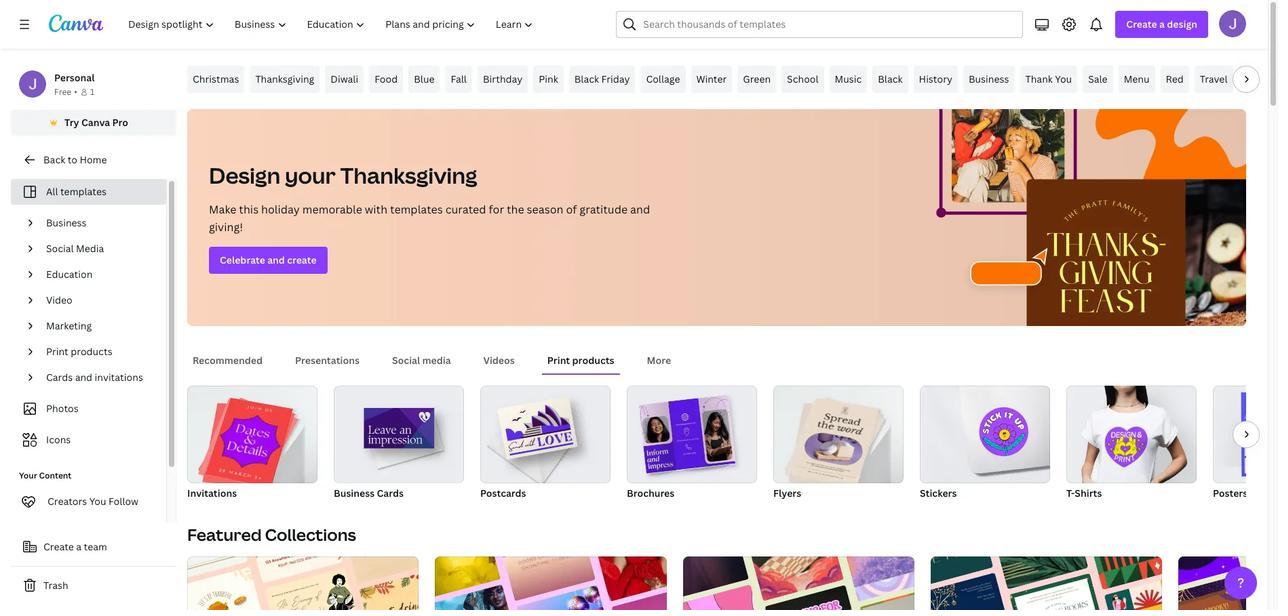 Task type: vqa. For each thing, say whether or not it's contained in the screenshot.
the right 'THANKSGIVING'
yes



Task type: describe. For each thing, give the bounding box(es) containing it.
marketing link
[[41, 314, 158, 339]]

shirts
[[1075, 487, 1102, 500]]

travel link
[[1195, 66, 1234, 93]]

postcards link
[[481, 386, 611, 503]]

top level navigation element
[[119, 11, 545, 38]]

and inside make this holiday memorable with templates curated for the season of gratitude and giving!
[[631, 202, 650, 217]]

photos
[[46, 402, 79, 415]]

1 vertical spatial business link
[[41, 210, 158, 236]]

history link
[[914, 66, 958, 93]]

print products link
[[41, 339, 158, 365]]

flyer image inside flyers link
[[792, 398, 879, 488]]

1 horizontal spatial business link
[[964, 66, 1015, 93]]

black friday
[[575, 73, 630, 86]]

black for black
[[878, 73, 903, 86]]

your content
[[19, 470, 72, 482]]

recommended button
[[187, 348, 268, 374]]

posters link
[[1213, 386, 1279, 503]]

celebrate and create
[[220, 254, 317, 267]]

print products for print products link
[[46, 345, 112, 358]]

create
[[287, 254, 317, 267]]

t-shirts link
[[1067, 386, 1197, 503]]

creators
[[48, 495, 87, 508]]

history
[[919, 73, 953, 86]]

1 horizontal spatial thanksgiving
[[340, 161, 478, 190]]

winter
[[697, 73, 727, 86]]

t-shirts
[[1067, 487, 1102, 500]]

collage link
[[641, 66, 686, 93]]

0 vertical spatial thanksgiving
[[255, 73, 314, 86]]

celebrate
[[220, 254, 265, 267]]

social for social media
[[46, 242, 74, 255]]

social media link
[[41, 236, 158, 262]]

more
[[647, 354, 671, 367]]

videos button
[[478, 348, 520, 374]]

business cards link
[[334, 386, 464, 503]]

business for bottom business link
[[46, 217, 87, 229]]

black for black friday
[[575, 73, 599, 86]]

invitations
[[95, 371, 143, 384]]

print products button
[[542, 348, 620, 374]]

sale link
[[1083, 66, 1113, 93]]

icons
[[46, 434, 71, 447]]

print for print products link
[[46, 345, 68, 358]]

the
[[507, 202, 524, 217]]

try
[[65, 116, 79, 129]]

christmas link
[[187, 66, 245, 93]]

green link
[[738, 66, 776, 93]]

your
[[285, 161, 336, 190]]

recommended
[[193, 354, 263, 367]]

canva
[[81, 116, 110, 129]]

menu
[[1124, 73, 1150, 86]]

birthday link
[[478, 66, 528, 93]]

postcards
[[481, 487, 526, 500]]

celebrate and create link
[[209, 247, 328, 274]]

1
[[90, 86, 95, 98]]

school
[[787, 73, 819, 86]]

featured collections
[[187, 524, 356, 546]]

thanksgiving link
[[250, 66, 320, 93]]

cards and invitations link
[[41, 365, 158, 391]]

templates inside make this holiday memorable with templates curated for the season of gratitude and giving!
[[390, 202, 443, 217]]

back to home
[[43, 153, 107, 166]]

and for celebrate and create
[[268, 254, 285, 267]]

back
[[43, 153, 65, 166]]

presentations
[[295, 354, 360, 367]]

jacob simon image
[[1220, 10, 1247, 37]]

content
[[39, 470, 72, 482]]

business cards
[[334, 487, 404, 500]]

t-
[[1067, 487, 1075, 500]]

0 horizontal spatial templates
[[60, 185, 107, 198]]

postcard image inside "link"
[[498, 397, 578, 460]]

thank you link
[[1020, 66, 1078, 93]]

presentations button
[[290, 348, 365, 374]]

this
[[239, 202, 259, 217]]

for
[[489, 202, 504, 217]]

friday
[[602, 73, 630, 86]]

gratitude
[[580, 202, 628, 217]]

a for design
[[1160, 18, 1165, 31]]

science
[[1244, 73, 1279, 86]]

black friday link
[[569, 66, 636, 93]]

follow
[[109, 495, 139, 508]]

video
[[46, 294, 72, 307]]

collections
[[265, 524, 356, 546]]

team
[[84, 541, 107, 554]]

giving!
[[209, 220, 243, 235]]

red
[[1166, 73, 1184, 86]]

fall link
[[446, 66, 472, 93]]

stickers link
[[920, 386, 1051, 503]]

invitations
[[187, 487, 237, 500]]

personal
[[54, 71, 95, 84]]



Task type: locate. For each thing, give the bounding box(es) containing it.
create for create a design
[[1127, 18, 1158, 31]]

1 horizontal spatial business
[[334, 487, 375, 500]]

poster image
[[1213, 386, 1279, 484], [1242, 393, 1279, 477]]

0 vertical spatial you
[[1056, 73, 1072, 86]]

trash
[[43, 580, 68, 592]]

0 horizontal spatial social
[[46, 242, 74, 255]]

you for creators
[[89, 495, 106, 508]]

season
[[527, 202, 564, 217]]

videos
[[484, 354, 515, 367]]

print for print products button
[[548, 354, 570, 367]]

0 horizontal spatial cards
[[46, 371, 73, 384]]

t shirt image inside t-shirts "link"
[[1100, 408, 1156, 483]]

1 horizontal spatial and
[[268, 254, 285, 267]]

diwali
[[331, 73, 358, 86]]

black right the music
[[878, 73, 903, 86]]

pro
[[112, 116, 128, 129]]

your
[[19, 470, 37, 482]]

create a design button
[[1116, 11, 1209, 38]]

create inside dropdown button
[[1127, 18, 1158, 31]]

try canva pro
[[65, 116, 128, 129]]

featured
[[187, 524, 262, 546]]

thanksgiving up with
[[340, 161, 478, 190]]

create a team button
[[11, 534, 176, 561]]

social
[[46, 242, 74, 255], [392, 354, 420, 367]]

winter link
[[691, 66, 733, 93]]

christmas
[[193, 73, 239, 86]]

products for print products button
[[572, 354, 615, 367]]

1 horizontal spatial create
[[1127, 18, 1158, 31]]

business for rightmost business link
[[969, 73, 1010, 86]]

products for print products link
[[71, 345, 112, 358]]

flyers
[[774, 487, 802, 500]]

poster image inside 'link'
[[1242, 393, 1279, 477]]

free •
[[54, 86, 77, 98]]

brochures link
[[627, 386, 757, 503]]

products
[[71, 345, 112, 358], [572, 354, 615, 367]]

stickers
[[920, 487, 957, 500]]

travel
[[1200, 73, 1228, 86]]

0 horizontal spatial print products
[[46, 345, 112, 358]]

brochures
[[627, 487, 675, 500]]

1 vertical spatial social
[[392, 354, 420, 367]]

of
[[566, 202, 577, 217]]

and right gratitude
[[631, 202, 650, 217]]

design your thanksgiving image
[[921, 109, 1247, 326]]

media
[[76, 242, 104, 255]]

cards
[[46, 371, 73, 384], [377, 487, 404, 500]]

business link up media
[[41, 210, 158, 236]]

all
[[46, 185, 58, 198]]

0 vertical spatial a
[[1160, 18, 1165, 31]]

business up collections
[[334, 487, 375, 500]]

create for create a team
[[43, 541, 74, 554]]

back to home link
[[11, 147, 176, 174]]

all templates
[[46, 185, 107, 198]]

science link
[[1239, 66, 1279, 93]]

a for team
[[76, 541, 82, 554]]

icons link
[[19, 428, 158, 453]]

create inside button
[[43, 541, 74, 554]]

0 horizontal spatial business
[[46, 217, 87, 229]]

diwali link
[[325, 66, 364, 93]]

social inside social media button
[[392, 354, 420, 367]]

0 vertical spatial business link
[[964, 66, 1015, 93]]

products left more
[[572, 354, 615, 367]]

black left friday at the left of the page
[[575, 73, 599, 86]]

sticker image
[[920, 386, 1051, 484], [977, 405, 1031, 459]]

1 horizontal spatial a
[[1160, 18, 1165, 31]]

you
[[1056, 73, 1072, 86], [89, 495, 106, 508]]

thank
[[1026, 73, 1053, 86]]

a left team
[[76, 541, 82, 554]]

create left design
[[1127, 18, 1158, 31]]

red link
[[1161, 66, 1190, 93]]

invitations link
[[187, 386, 318, 503]]

a inside create a team button
[[76, 541, 82, 554]]

social media
[[392, 354, 451, 367]]

pink
[[539, 73, 558, 86]]

0 vertical spatial cards
[[46, 371, 73, 384]]

education
[[46, 268, 93, 281]]

1 vertical spatial thanksgiving
[[340, 161, 478, 190]]

t shirt image
[[1067, 386, 1197, 484], [1100, 408, 1156, 483]]

home
[[80, 153, 107, 166]]

business left thank
[[969, 73, 1010, 86]]

social media button
[[387, 348, 456, 374]]

templates right all
[[60, 185, 107, 198]]

0 vertical spatial and
[[631, 202, 650, 217]]

2 horizontal spatial business
[[969, 73, 1010, 86]]

2 horizontal spatial and
[[631, 202, 650, 217]]

and for cards and invitations
[[75, 371, 92, 384]]

business card image
[[334, 386, 464, 483], [364, 409, 435, 449]]

design your thanksgiving
[[209, 161, 478, 190]]

thanksgiving left diwali
[[255, 73, 314, 86]]

1 vertical spatial and
[[268, 254, 285, 267]]

1 vertical spatial business
[[46, 217, 87, 229]]

0 horizontal spatial thanksgiving
[[255, 73, 314, 86]]

you left follow
[[89, 495, 106, 508]]

flyers link
[[774, 386, 904, 503]]

brochure image
[[627, 386, 757, 484], [639, 395, 736, 474]]

black link
[[873, 66, 908, 93]]

0 horizontal spatial and
[[75, 371, 92, 384]]

0 horizontal spatial black
[[575, 73, 599, 86]]

print products inside button
[[548, 354, 615, 367]]

•
[[74, 86, 77, 98]]

2 black from the left
[[878, 73, 903, 86]]

1 horizontal spatial black
[[878, 73, 903, 86]]

print right videos
[[548, 354, 570, 367]]

create
[[1127, 18, 1158, 31], [43, 541, 74, 554]]

1 horizontal spatial products
[[572, 354, 615, 367]]

0 horizontal spatial you
[[89, 495, 106, 508]]

you for thank
[[1056, 73, 1072, 86]]

holiday
[[261, 202, 300, 217]]

cards inside business cards link
[[377, 487, 404, 500]]

create a design
[[1127, 18, 1198, 31]]

school link
[[782, 66, 824, 93]]

1 vertical spatial you
[[89, 495, 106, 508]]

marketing
[[46, 320, 92, 333]]

2 vertical spatial and
[[75, 371, 92, 384]]

1 horizontal spatial print products
[[548, 354, 615, 367]]

invitation image
[[187, 386, 318, 484], [205, 398, 293, 488]]

1 horizontal spatial you
[[1056, 73, 1072, 86]]

1 vertical spatial create
[[43, 541, 74, 554]]

blue link
[[409, 66, 440, 93]]

sale
[[1089, 73, 1108, 86]]

1 horizontal spatial social
[[392, 354, 420, 367]]

to
[[68, 153, 77, 166]]

business link
[[964, 66, 1015, 93], [41, 210, 158, 236]]

social inside social media link
[[46, 242, 74, 255]]

0 vertical spatial social
[[46, 242, 74, 255]]

postcard image
[[481, 386, 611, 484], [498, 397, 578, 460]]

business link left thank
[[964, 66, 1015, 93]]

0 horizontal spatial print
[[46, 345, 68, 358]]

1 horizontal spatial templates
[[390, 202, 443, 217]]

print inside button
[[548, 354, 570, 367]]

blue
[[414, 73, 435, 86]]

pink link
[[534, 66, 564, 93]]

1 black from the left
[[575, 73, 599, 86]]

collage
[[646, 73, 680, 86]]

0 vertical spatial templates
[[60, 185, 107, 198]]

products inside button
[[572, 354, 615, 367]]

1 vertical spatial cards
[[377, 487, 404, 500]]

0 vertical spatial create
[[1127, 18, 1158, 31]]

2 vertical spatial business
[[334, 487, 375, 500]]

thanksgiving
[[255, 73, 314, 86], [340, 161, 478, 190]]

products up cards and invitations
[[71, 345, 112, 358]]

0 horizontal spatial create
[[43, 541, 74, 554]]

business up social media
[[46, 217, 87, 229]]

music link
[[830, 66, 868, 93]]

social left media on the left of the page
[[392, 354, 420, 367]]

0 vertical spatial business
[[969, 73, 1010, 86]]

a left design
[[1160, 18, 1165, 31]]

1 horizontal spatial cards
[[377, 487, 404, 500]]

Search search field
[[644, 12, 1015, 37]]

and down print products link
[[75, 371, 92, 384]]

more button
[[642, 348, 677, 374]]

0 horizontal spatial products
[[71, 345, 112, 358]]

cards inside cards and invitations link
[[46, 371, 73, 384]]

social up education
[[46, 242, 74, 255]]

a inside create a design dropdown button
[[1160, 18, 1165, 31]]

a
[[1160, 18, 1165, 31], [76, 541, 82, 554]]

flyer image
[[774, 386, 904, 484], [792, 398, 879, 488]]

print products for print products button
[[548, 354, 615, 367]]

print down marketing
[[46, 345, 68, 358]]

thank you
[[1026, 73, 1072, 86]]

create left team
[[43, 541, 74, 554]]

birthday
[[483, 73, 523, 86]]

0 horizontal spatial a
[[76, 541, 82, 554]]

and left the create
[[268, 254, 285, 267]]

1 vertical spatial a
[[76, 541, 82, 554]]

1 horizontal spatial print
[[548, 354, 570, 367]]

try canva pro button
[[11, 110, 176, 136]]

None search field
[[616, 11, 1024, 38]]

music
[[835, 73, 862, 86]]

you right thank
[[1056, 73, 1072, 86]]

cards and invitations
[[46, 371, 143, 384]]

1 vertical spatial templates
[[390, 202, 443, 217]]

social for social media
[[392, 354, 420, 367]]

memorable
[[303, 202, 362, 217]]

0 horizontal spatial business link
[[41, 210, 158, 236]]

templates right with
[[390, 202, 443, 217]]

print products
[[46, 345, 112, 358], [548, 354, 615, 367]]



